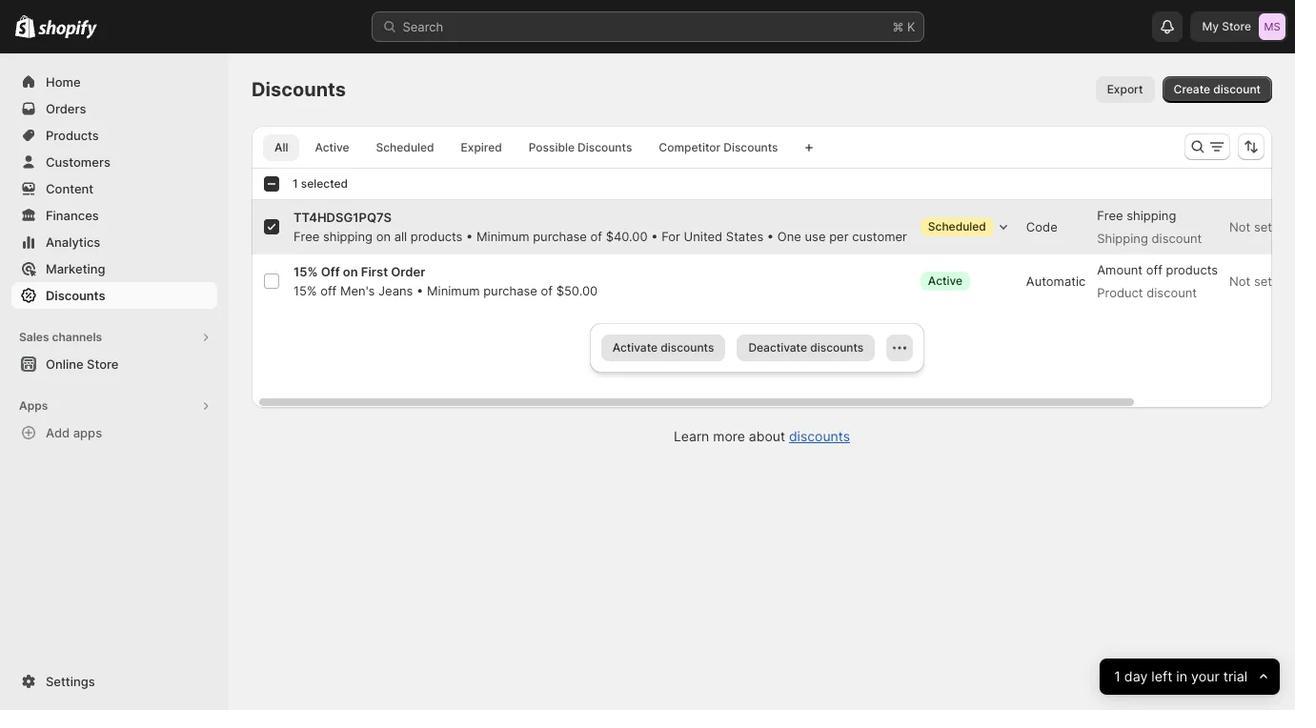 Task type: vqa. For each thing, say whether or not it's contained in the screenshot.
1 to the bottom
yes



Task type: locate. For each thing, give the bounding box(es) containing it.
1 vertical spatial 15%
[[294, 283, 317, 298]]

all
[[275, 140, 288, 154]]

1 day left in your trial button
[[1100, 659, 1280, 695]]

2 not set to c from the top
[[1230, 274, 1295, 289]]

settings link
[[11, 668, 217, 695]]

off right amount
[[1146, 262, 1163, 277]]

1 vertical spatial shipping
[[323, 229, 373, 244]]

1 horizontal spatial shipping
[[1127, 208, 1176, 223]]

competitor discounts link
[[648, 134, 790, 161]]

1 vertical spatial not
[[1230, 274, 1251, 289]]

discounts down marketing
[[46, 288, 105, 303]]

discounts inside 'button'
[[661, 340, 714, 355]]

discount
[[1214, 82, 1261, 96], [1152, 231, 1202, 246], [1147, 285, 1197, 300]]

channels
[[52, 330, 102, 344]]

apps button
[[11, 393, 217, 419]]

free inside free shipping shipping discount
[[1097, 208, 1123, 223]]

1 horizontal spatial on
[[376, 229, 391, 244]]

not for amount off products product discount
[[1230, 274, 1251, 289]]

united
[[684, 229, 723, 244]]

0 vertical spatial to
[[1276, 219, 1288, 234]]

0 horizontal spatial scheduled
[[376, 140, 434, 154]]

of left $50.00
[[541, 283, 553, 298]]

tt4hdsg1pq7s
[[294, 210, 392, 225]]

2 vertical spatial discount
[[1147, 285, 1197, 300]]

1 15% from the top
[[294, 264, 318, 279]]

first
[[361, 264, 388, 279]]

0 vertical spatial c
[[1291, 219, 1295, 234]]

1 vertical spatial off
[[320, 283, 337, 298]]

home
[[46, 74, 81, 90]]

1 vertical spatial free
[[294, 229, 320, 244]]

not
[[1230, 219, 1251, 234], [1230, 274, 1251, 289]]

discounts inside button
[[810, 340, 864, 355]]

not down combination
[[1230, 219, 1251, 234]]

discounts
[[252, 78, 346, 101], [578, 140, 632, 154], [724, 140, 778, 154], [46, 288, 105, 303]]

on for all
[[376, 229, 391, 244]]

0 vertical spatial set
[[1254, 219, 1273, 234]]

0 vertical spatial active
[[315, 140, 349, 154]]

products down free shipping shipping discount
[[1166, 262, 1218, 277]]

c
[[1291, 219, 1295, 234], [1291, 274, 1295, 289]]

•
[[466, 229, 473, 244], [651, 229, 658, 244], [767, 229, 774, 244], [417, 283, 424, 298]]

15% left men's
[[294, 283, 317, 298]]

1 horizontal spatial shopify image
[[38, 20, 97, 39]]

analytics
[[46, 234, 100, 250]]

1 for 1 day left in your trial
[[1114, 668, 1120, 685]]

1 horizontal spatial scheduled
[[928, 219, 986, 234]]

home link
[[11, 69, 217, 95]]

of
[[591, 229, 602, 244], [541, 283, 553, 298]]

1 vertical spatial discount
[[1152, 231, 1202, 246]]

0 vertical spatial 15%
[[294, 264, 318, 279]]

learn
[[674, 428, 709, 444]]

customers link
[[11, 149, 217, 175]]

scheduled inside "dropdown button"
[[928, 219, 986, 234]]

0 vertical spatial products
[[411, 229, 463, 244]]

to
[[1276, 219, 1288, 234], [1276, 274, 1288, 289]]

scheduled button
[[919, 208, 1015, 246]]

minimum up 15% off on first order 15% off men's jeans • minimum purchase of $50.00
[[477, 229, 529, 244]]

customers
[[46, 154, 111, 170]]

sales
[[19, 330, 49, 344]]

discounts right activate
[[661, 340, 714, 355]]

1 vertical spatial not set to c
[[1230, 274, 1295, 289]]

on inside 15% off on first order 15% off men's jeans • minimum purchase of $50.00
[[343, 264, 358, 279]]

minimum inside 15% off on first order 15% off men's jeans • minimum purchase of $50.00
[[427, 283, 480, 298]]

automatic
[[1026, 274, 1086, 289]]

1 vertical spatial purchase
[[483, 283, 537, 298]]

0 vertical spatial minimum
[[477, 229, 529, 244]]

discounts for activate discounts
[[661, 340, 714, 355]]

k
[[907, 19, 916, 34]]

add
[[46, 425, 70, 440]]

not right amount off products product discount
[[1230, 274, 1251, 289]]

products
[[46, 128, 99, 143]]

0 vertical spatial not set to c
[[1230, 219, 1295, 234]]

active
[[315, 140, 349, 154], [928, 274, 963, 288]]

1 vertical spatial products
[[1166, 262, 1218, 277]]

1 horizontal spatial free
[[1097, 208, 1123, 223]]

shipping inside free shipping shipping discount
[[1127, 208, 1176, 223]]

discounts right "deactivate"
[[810, 340, 864, 355]]

use
[[805, 229, 826, 244]]

marketing link
[[11, 255, 217, 282]]

scheduled up active dropdown button
[[928, 219, 986, 234]]

discount right create
[[1214, 82, 1261, 96]]

order
[[391, 264, 425, 279]]

left
[[1151, 668, 1172, 685]]

active up selected
[[315, 140, 349, 154]]

active down scheduled "dropdown button"
[[928, 274, 963, 288]]

set for free shipping shipping discount
[[1254, 219, 1273, 234]]

1 horizontal spatial 1
[[1114, 668, 1120, 685]]

men's
[[340, 283, 375, 298]]

code
[[1026, 219, 1058, 234]]

1 horizontal spatial products
[[1166, 262, 1218, 277]]

shopify image
[[15, 15, 36, 38], [38, 20, 97, 39]]

off inside 15% off on first order 15% off men's jeans • minimum purchase of $50.00
[[320, 283, 337, 298]]

discounts
[[661, 340, 714, 355], [810, 340, 864, 355], [789, 428, 850, 444]]

store for online store
[[87, 356, 119, 372]]

0 horizontal spatial shipping
[[323, 229, 373, 244]]

free down tt4hdsg1pq7s
[[294, 229, 320, 244]]

my
[[1202, 19, 1219, 33]]

0 vertical spatial shipping
[[1127, 208, 1176, 223]]

0 vertical spatial 1
[[293, 176, 298, 191]]

shipping down tt4hdsg1pq7s
[[323, 229, 373, 244]]

create discount button
[[1162, 76, 1272, 103]]

1 c from the top
[[1291, 219, 1295, 234]]

1
[[293, 176, 298, 191], [1114, 668, 1120, 685]]

my store image
[[1259, 13, 1286, 40]]

off
[[321, 264, 340, 279]]

products link
[[11, 122, 217, 149]]

1 vertical spatial store
[[87, 356, 119, 372]]

1 vertical spatial to
[[1276, 274, 1288, 289]]

0 vertical spatial store
[[1222, 19, 1251, 33]]

to for free shipping shipping discount
[[1276, 219, 1288, 234]]

0 vertical spatial not
[[1230, 219, 1251, 234]]

discounts up all
[[252, 78, 346, 101]]

on left 'all'
[[376, 229, 391, 244]]

amount off products product discount
[[1097, 262, 1218, 300]]

0 horizontal spatial off
[[320, 283, 337, 298]]

1 vertical spatial scheduled
[[928, 219, 986, 234]]

1 not from the top
[[1230, 219, 1251, 234]]

products
[[411, 229, 463, 244], [1166, 262, 1218, 277]]

0 horizontal spatial products
[[411, 229, 463, 244]]

1 vertical spatial active
[[928, 274, 963, 288]]

shipping up shipping
[[1127, 208, 1176, 223]]

2 not from the top
[[1230, 274, 1251, 289]]

1 left selected
[[293, 176, 298, 191]]

shipping for shipping
[[1127, 208, 1176, 223]]

on right off
[[343, 264, 358, 279]]

0 horizontal spatial 1
[[293, 176, 298, 191]]

1 horizontal spatial active
[[928, 274, 963, 288]]

purchase
[[533, 229, 587, 244], [483, 283, 537, 298]]

not set to c for free shipping shipping discount
[[1230, 219, 1295, 234]]

1 vertical spatial 1
[[1114, 668, 1120, 685]]

discount up amount off products product discount
[[1152, 231, 1202, 246]]

0 vertical spatial off
[[1146, 262, 1163, 277]]

online
[[46, 356, 84, 372]]

off down off
[[320, 283, 337, 298]]

store inside "button"
[[87, 356, 119, 372]]

analytics link
[[11, 229, 217, 255]]

minimum
[[477, 229, 529, 244], [427, 283, 480, 298]]

15% left off
[[294, 264, 318, 279]]

1 to from the top
[[1276, 219, 1288, 234]]

possible
[[529, 140, 575, 154]]

product
[[1097, 285, 1143, 300]]

0 vertical spatial free
[[1097, 208, 1123, 223]]

store down sales channels button
[[87, 356, 119, 372]]

0 horizontal spatial of
[[541, 283, 553, 298]]

1 horizontal spatial store
[[1222, 19, 1251, 33]]

2 to from the top
[[1276, 274, 1288, 289]]

1 not set to c from the top
[[1230, 219, 1295, 234]]

0 horizontal spatial free
[[294, 229, 320, 244]]

discount right 'product'
[[1147, 285, 1197, 300]]

set
[[1254, 219, 1273, 234], [1254, 274, 1273, 289]]

1 vertical spatial minimum
[[427, 283, 480, 298]]

2 set from the top
[[1254, 274, 1273, 289]]

set for amount off products product discount
[[1254, 274, 1273, 289]]

all
[[394, 229, 407, 244]]

scheduled right active link
[[376, 140, 434, 154]]

0 horizontal spatial store
[[87, 356, 119, 372]]

store right the my
[[1222, 19, 1251, 33]]

possible discounts
[[529, 140, 632, 154]]

of left $40.00
[[591, 229, 602, 244]]

1 selected
[[293, 176, 348, 191]]

purchase up $50.00
[[533, 229, 587, 244]]

purchase left $50.00
[[483, 283, 537, 298]]

free for free shipping shipping discount
[[1097, 208, 1123, 223]]

free shipping on all products • minimum purchase of $40.00 • for united states • one use per customer
[[294, 229, 907, 244]]

2 15% from the top
[[294, 283, 317, 298]]

shipping for on
[[323, 229, 373, 244]]

1 vertical spatial c
[[1291, 274, 1295, 289]]

online store link
[[11, 351, 217, 377]]

products right 'all'
[[411, 229, 463, 244]]

1 horizontal spatial off
[[1146, 262, 1163, 277]]

0 horizontal spatial on
[[343, 264, 358, 279]]

1 left day
[[1114, 668, 1120, 685]]

1 horizontal spatial of
[[591, 229, 602, 244]]

to for amount off products product discount
[[1276, 274, 1288, 289]]

0 vertical spatial of
[[591, 229, 602, 244]]

• left one
[[767, 229, 774, 244]]

$50.00
[[556, 283, 598, 298]]

0 vertical spatial discount
[[1214, 82, 1261, 96]]

active button
[[919, 262, 991, 300]]

shipping
[[1127, 208, 1176, 223], [323, 229, 373, 244]]

off
[[1146, 262, 1163, 277], [320, 283, 337, 298]]

0 vertical spatial on
[[376, 229, 391, 244]]

1 inside dropdown button
[[1114, 668, 1120, 685]]

tab list
[[259, 133, 794, 161]]

free up shipping
[[1097, 208, 1123, 223]]

• down order at the left top
[[417, 283, 424, 298]]

1 set from the top
[[1254, 219, 1273, 234]]

states
[[726, 229, 764, 244]]

1 vertical spatial on
[[343, 264, 358, 279]]

0 vertical spatial scheduled
[[376, 140, 434, 154]]

1 vertical spatial of
[[541, 283, 553, 298]]

minimum right the jeans
[[427, 283, 480, 298]]

2 c from the top
[[1291, 274, 1295, 289]]

1 vertical spatial set
[[1254, 274, 1273, 289]]



Task type: describe. For each thing, give the bounding box(es) containing it.
not for free shipping shipping discount
[[1230, 219, 1251, 234]]

online store
[[46, 356, 119, 372]]

per
[[829, 229, 849, 244]]

discounts link
[[11, 282, 217, 309]]

learn more about discounts
[[674, 428, 850, 444]]

orders link
[[11, 95, 217, 122]]

discounts right competitor
[[724, 140, 778, 154]]

⌘
[[893, 19, 904, 34]]

content link
[[11, 175, 217, 202]]

competitor discounts
[[659, 140, 778, 154]]

finances
[[46, 208, 99, 223]]

free for free shipping on all products • minimum purchase of $40.00 • for united states • one use per customer
[[294, 229, 320, 244]]

expired link
[[449, 134, 513, 161]]

15% off on first order 15% off men's jeans • minimum purchase of $50.00
[[294, 264, 598, 298]]

discounts for deactivate discounts
[[810, 340, 864, 355]]

apps
[[19, 398, 48, 413]]

⌘ k
[[893, 19, 916, 34]]

• up 15% off on first order 15% off men's jeans • minimum purchase of $50.00
[[466, 229, 473, 244]]

combination
[[1230, 176, 1295, 191]]

• left for
[[651, 229, 658, 244]]

c for free shipping shipping discount
[[1291, 219, 1295, 234]]

expired
[[461, 140, 502, 154]]

of inside 15% off on first order 15% off men's jeans • minimum purchase of $50.00
[[541, 283, 553, 298]]

amount
[[1097, 262, 1143, 277]]

possible discounts link
[[517, 134, 644, 161]]

competitor
[[659, 140, 721, 154]]

sales channels
[[19, 330, 102, 344]]

day
[[1124, 668, 1148, 685]]

trial
[[1223, 668, 1247, 685]]

one
[[778, 229, 802, 244]]

off inside amount off products product discount
[[1146, 262, 1163, 277]]

your
[[1191, 668, 1220, 685]]

online store button
[[0, 351, 229, 377]]

in
[[1176, 668, 1187, 685]]

orders
[[46, 101, 86, 116]]

discounts link
[[789, 428, 850, 444]]

my store
[[1202, 19, 1251, 33]]

products inside amount off products product discount
[[1166, 262, 1218, 277]]

0 vertical spatial purchase
[[533, 229, 587, 244]]

export button
[[1096, 76, 1155, 103]]

deactivate
[[749, 340, 807, 355]]

discounts right about
[[789, 428, 850, 444]]

create discount
[[1174, 82, 1261, 96]]

0 horizontal spatial shopify image
[[15, 15, 36, 38]]

1 day left in your trial
[[1114, 668, 1247, 685]]

discounts right possible
[[578, 140, 632, 154]]

settings
[[46, 674, 95, 689]]

about
[[749, 428, 785, 444]]

free shipping shipping discount
[[1097, 208, 1202, 246]]

$40.00
[[606, 229, 648, 244]]

deactivate discounts
[[749, 340, 864, 355]]

export
[[1107, 82, 1143, 96]]

all button
[[263, 134, 300, 161]]

activate
[[613, 340, 658, 355]]

activate discounts button
[[601, 335, 726, 361]]

on for first
[[343, 264, 358, 279]]

1 for 1 selected
[[293, 176, 298, 191]]

selected
[[301, 176, 348, 191]]

tab list containing all
[[259, 133, 794, 161]]

deactivate discounts button
[[737, 335, 875, 361]]

purchase inside 15% off on first order 15% off men's jeans • minimum purchase of $50.00
[[483, 283, 537, 298]]

finances link
[[11, 202, 217, 229]]

0 horizontal spatial active
[[315, 140, 349, 154]]

discount inside free shipping shipping discount
[[1152, 231, 1202, 246]]

for
[[662, 229, 680, 244]]

apps
[[73, 425, 102, 440]]

sales channels button
[[11, 324, 217, 351]]

shipping
[[1097, 231, 1148, 246]]

jeans
[[378, 283, 413, 298]]

scheduled link
[[365, 134, 446, 161]]

customer
[[852, 229, 907, 244]]

active link
[[303, 134, 361, 161]]

activate discounts
[[613, 340, 714, 355]]

active inside dropdown button
[[928, 274, 963, 288]]

add apps button
[[11, 419, 217, 446]]

discount inside amount off products product discount
[[1147, 285, 1197, 300]]

discount inside create discount button
[[1214, 82, 1261, 96]]

not set to c for amount off products product discount
[[1230, 274, 1295, 289]]

marketing
[[46, 261, 105, 276]]

search
[[403, 19, 443, 34]]

store for my store
[[1222, 19, 1251, 33]]

c for amount off products product discount
[[1291, 274, 1295, 289]]

add apps
[[46, 425, 102, 440]]

• inside 15% off on first order 15% off men's jeans • minimum purchase of $50.00
[[417, 283, 424, 298]]

create
[[1174, 82, 1211, 96]]

content
[[46, 181, 94, 196]]

more
[[713, 428, 745, 444]]



